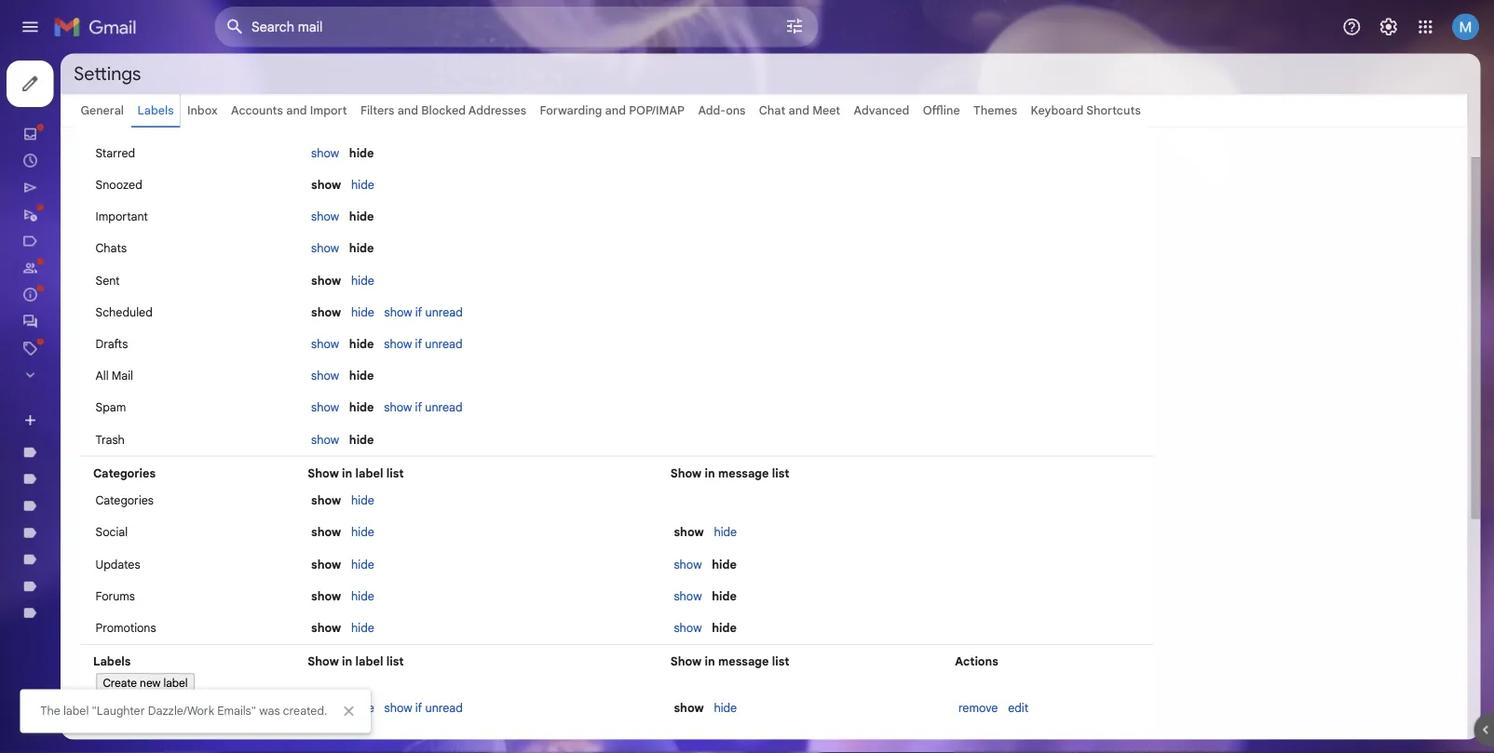 Task type: describe. For each thing, give the bounding box(es) containing it.
inbox for bottommost inbox link
[[60, 141, 95, 157]]

accounts
[[257, 115, 315, 131]]

0 horizontal spatial forums
[[60, 349, 104, 366]]

hide link for forums
[[390, 654, 416, 670]]

trash
[[106, 480, 139, 496]]

categories for show in label list
[[103, 518, 173, 534]]

0 vertical spatial updates
[[60, 320, 113, 336]]

drafts
[[106, 374, 142, 390]]

unread for scheduled
[[473, 339, 514, 355]]

leaf
[[60, 554, 86, 571]]

hide link for sent
[[390, 303, 416, 319]]

leaf link
[[60, 554, 86, 571]]

in for labels
[[380, 727, 392, 743]]

forwarding and pop/imap link
[[600, 115, 761, 131]]

main menu image
[[22, 19, 45, 41]]

forwarding
[[600, 115, 669, 131]]

mail
[[124, 409, 148, 425]]

radiant sunshine
[[60, 674, 161, 690]]

themes
[[1082, 115, 1131, 131]]

1 vertical spatial snoozed
[[106, 197, 158, 213]]

meetings link
[[60, 584, 114, 600]]

laughter
[[60, 495, 113, 511]]

0 vertical spatial categories
[[60, 260, 124, 276]]

important
[[106, 232, 164, 249]]

mirage glisten link
[[60, 644, 145, 660]]

snoozed link
[[60, 171, 112, 187]]

laughter dazzle
[[60, 495, 156, 511]]

categories link
[[60, 260, 124, 276]]

promotions link
[[60, 379, 132, 395]]

advanced search options image
[[865, 10, 902, 47]]

if for scheduled
[[461, 339, 469, 355]]

show if unread link for spam
[[427, 445, 514, 461]]

shortcuts
[[1207, 115, 1268, 131]]

addresses
[[521, 115, 585, 131]]

sent link
[[60, 200, 87, 216]]

sunshine
[[107, 674, 161, 690]]

memes link
[[60, 614, 103, 630]]

accounts and import link
[[257, 115, 386, 131]]

keyboard
[[1146, 115, 1205, 131]]

filters and blocked addresses link
[[401, 115, 585, 131]]

1 horizontal spatial forums
[[106, 654, 150, 670]]

keyboard shortcuts link
[[1146, 115, 1268, 131]]

themes link
[[1082, 115, 1131, 131]]

forwarding and pop/imap
[[600, 115, 761, 131]]

add-ons link
[[776, 115, 829, 131]]

hide link for scheduled
[[390, 339, 416, 355]]

navigation containing snoozed
[[0, 60, 224, 754]]

labels link
[[153, 115, 193, 131]]

1 horizontal spatial social
[[106, 584, 142, 600]]

hide link for promotions
[[390, 690, 416, 706]]

advanced
[[949, 115, 1011, 131]]

0 horizontal spatial labels
[[103, 727, 145, 743]]

ons
[[807, 115, 829, 131]]

advanced link
[[949, 115, 1011, 131]]

0 vertical spatial inbox link
[[208, 115, 242, 131]]

show if unread link for scheduled
[[427, 339, 514, 355]]

gmail image
[[60, 11, 161, 48]]

forums link
[[60, 349, 104, 366]]



Task type: locate. For each thing, give the bounding box(es) containing it.
inbox right labels link
[[208, 115, 242, 131]]

0 vertical spatial show if unread
[[427, 339, 514, 355]]

and for meet
[[876, 115, 900, 131]]

categories
[[60, 260, 124, 276], [103, 518, 173, 534], [106, 548, 171, 564]]

0 vertical spatial show if unread link
[[427, 339, 514, 355]]

show if unread for scheduled
[[427, 339, 514, 355]]

label for labels
[[395, 727, 426, 743]]

2 show in label list from the top
[[342, 727, 449, 743]]

2 if from the top
[[461, 445, 469, 461]]

social
[[60, 290, 98, 306], [106, 584, 142, 600]]

unread for spam
[[472, 445, 514, 461]]

1 unread from the top
[[473, 339, 514, 355]]

0 vertical spatial labels
[[153, 115, 193, 131]]

2 label from the top
[[395, 727, 426, 743]]

show for categories
[[342, 518, 377, 534]]

and left import
[[318, 115, 341, 131]]

1 vertical spatial sent
[[106, 303, 133, 319]]

1 vertical spatial unread
[[472, 445, 514, 461]]

categories down scheduled link
[[60, 260, 124, 276]]

radiant
[[60, 674, 104, 690]]

and right chat
[[876, 115, 900, 131]]

filters and blocked addresses
[[401, 115, 585, 131]]

show if unread
[[427, 339, 514, 355], [427, 445, 514, 461]]

and for blocked
[[442, 115, 465, 131]]

1 horizontal spatial sent
[[106, 303, 133, 319]]

show
[[342, 518, 377, 534], [342, 727, 377, 743], [745, 727, 780, 743]]

3 and from the left
[[673, 115, 696, 131]]

and
[[318, 115, 341, 131], [442, 115, 465, 131], [673, 115, 696, 131], [876, 115, 900, 131]]

0 horizontal spatial social
[[60, 290, 98, 306]]

labels
[[153, 115, 193, 131], [103, 727, 145, 743]]

inbox for the topmost inbox link
[[208, 115, 242, 131]]

1 vertical spatial scheduled
[[106, 339, 170, 355]]

navigation
[[0, 60, 224, 754]]

support image
[[1491, 19, 1495, 41]]

alert
[[30, 43, 1495, 60]]

chat and meet
[[844, 115, 934, 131]]

updates up glisten
[[106, 619, 156, 635]]

1 vertical spatial labels
[[103, 727, 145, 743]]

sent inside navigation
[[60, 200, 87, 216]]

label
[[395, 518, 426, 534], [395, 727, 426, 743]]

import
[[345, 115, 386, 131]]

filters
[[401, 115, 438, 131]]

inbox up snoozed link
[[60, 141, 95, 157]]

scheduled up categories link
[[60, 230, 127, 246]]

0 vertical spatial scheduled
[[60, 230, 127, 246]]

in
[[380, 518, 392, 534], [380, 727, 392, 743], [783, 727, 795, 743]]

0 vertical spatial unread
[[473, 339, 514, 355]]

labels down sunshine
[[103, 727, 145, 743]]

unread
[[473, 339, 514, 355], [472, 445, 514, 461]]

and for import
[[318, 115, 341, 131]]

chats
[[106, 268, 141, 284]]

categories down emails
[[106, 548, 171, 564]]

show if unread link
[[427, 339, 514, 355], [427, 445, 514, 461]]

hide link
[[390, 303, 416, 319], [390, 339, 416, 355], [390, 654, 416, 670], [390, 690, 416, 706]]

accounts and import
[[257, 115, 386, 131]]

all mail
[[106, 409, 148, 425]]

starred
[[106, 162, 150, 178]]

inbox inside navigation
[[60, 141, 95, 157]]

snoozed up sent link
[[60, 171, 112, 187]]

chat
[[844, 115, 873, 131]]

0 vertical spatial show in label list
[[342, 518, 449, 534]]

mirage glisten
[[60, 644, 145, 660]]

mirage
[[60, 644, 100, 660]]

in for categories
[[380, 518, 392, 534]]

scheduled
[[60, 230, 127, 246], [106, 339, 170, 355]]

if for spam
[[461, 445, 469, 461]]

show in message list
[[745, 727, 877, 743]]

1 show in label list from the top
[[342, 518, 449, 534]]

settings
[[82, 69, 157, 95]]

1 vertical spatial promotions
[[106, 690, 173, 706]]

meetings
[[60, 584, 114, 600]]

add-ons
[[776, 115, 829, 131]]

inbox up starred at the left top
[[106, 126, 139, 142]]

1 show if unread from the top
[[427, 339, 514, 355]]

1 vertical spatial forums
[[106, 654, 150, 670]]

1 vertical spatial show in label list
[[342, 727, 449, 743]]

promotions
[[60, 379, 132, 395], [106, 690, 173, 706]]

inbox
[[208, 115, 242, 131], [106, 126, 139, 142], [60, 141, 95, 157]]

updates
[[60, 320, 113, 336], [106, 619, 156, 635]]

0 vertical spatial social
[[60, 290, 98, 306]]

0 horizontal spatial inbox
[[60, 141, 95, 157]]

1 vertical spatial updates
[[106, 619, 156, 635]]

and left pop/imap
[[673, 115, 696, 131]]

0 vertical spatial snoozed
[[60, 171, 112, 187]]

snoozed up important
[[106, 197, 158, 213]]

2 show if unread link from the top
[[427, 445, 514, 461]]

actions
[[1061, 727, 1110, 743]]

inbox link
[[208, 115, 242, 131], [60, 141, 95, 157]]

None search field
[[239, 7, 909, 52]]

1 hide link from the top
[[390, 303, 416, 319]]

1 and from the left
[[318, 115, 341, 131]]

1 horizontal spatial labels
[[153, 115, 193, 131]]

social link
[[60, 290, 98, 306]]

show for labels
[[342, 727, 377, 743]]

0 vertical spatial sent
[[60, 200, 87, 216]]

4 and from the left
[[876, 115, 900, 131]]

label for categories
[[395, 518, 426, 534]]

1 vertical spatial inbox link
[[60, 141, 95, 157]]

chat and meet link
[[844, 115, 934, 131]]

1 vertical spatial categories
[[103, 518, 173, 534]]

scheduled inside navigation
[[60, 230, 127, 246]]

offline link
[[1026, 115, 1067, 131]]

0 vertical spatial promotions
[[60, 379, 132, 395]]

dazzle
[[116, 495, 156, 511]]

forums up sunshine
[[106, 654, 150, 670]]

sent down snoozed link
[[60, 200, 87, 216]]

promotions down forums link on the left top of the page
[[60, 379, 132, 395]]

inbox link right labels link
[[208, 115, 242, 131]]

radiant sunshine link
[[60, 674, 161, 690]]

1 vertical spatial social
[[106, 584, 142, 600]]

1 vertical spatial if
[[461, 445, 469, 461]]

sent
[[60, 200, 87, 216], [106, 303, 133, 319]]

inbox link up snoozed link
[[60, 141, 95, 157]]

hide
[[390, 303, 416, 319], [390, 339, 416, 355], [388, 409, 416, 425], [388, 445, 416, 461], [388, 480, 416, 496], [390, 654, 416, 670], [390, 690, 416, 706]]

0 vertical spatial label
[[395, 518, 426, 534]]

meet
[[903, 115, 934, 131]]

updates up forums link on the left top of the page
[[60, 320, 113, 336]]

and for pop/imap
[[673, 115, 696, 131]]

1 show if unread link from the top
[[427, 339, 514, 355]]

search mail image
[[244, 13, 278, 47]]

show in label list for categories
[[342, 518, 449, 534]]

categories down dazzle
[[103, 518, 173, 534]]

1 horizontal spatial inbox link
[[208, 115, 242, 131]]

list for labels
[[429, 727, 449, 743]]

1 horizontal spatial inbox
[[106, 126, 139, 142]]

if
[[461, 339, 469, 355], [461, 445, 469, 461]]

1 label from the top
[[395, 518, 426, 534]]

0 horizontal spatial inbox link
[[60, 141, 95, 157]]

work
[[60, 525, 90, 541]]

show in label list for labels
[[342, 727, 449, 743]]

show link
[[346, 162, 377, 178], [346, 232, 377, 249], [346, 268, 377, 284], [346, 374, 377, 390], [346, 409, 377, 425], [346, 445, 377, 461], [346, 480, 377, 496], [749, 654, 780, 670]]

and right filters
[[442, 115, 465, 131]]

categories for show
[[106, 548, 171, 564]]

snoozed
[[60, 171, 112, 187], [106, 197, 158, 213]]

work emails
[[60, 525, 131, 541]]

promotions down sunshine
[[106, 690, 173, 706]]

work emails link
[[60, 525, 131, 541]]

scheduled up drafts
[[106, 339, 170, 355]]

2 vertical spatial categories
[[106, 548, 171, 564]]

show if unread for spam
[[427, 445, 514, 461]]

2 and from the left
[[442, 115, 465, 131]]

memes
[[60, 614, 103, 630]]

1 vertical spatial show if unread link
[[427, 445, 514, 461]]

updates link
[[60, 320, 113, 336]]

0 vertical spatial if
[[461, 339, 469, 355]]

emails
[[93, 525, 131, 541]]

glisten
[[103, 644, 145, 660]]

list for categories
[[429, 518, 449, 534]]

message
[[798, 727, 855, 743]]

all
[[106, 409, 121, 425]]

2 horizontal spatial inbox
[[208, 115, 242, 131]]

promotions inside navigation
[[60, 379, 132, 395]]

laughter dazzle link
[[60, 495, 156, 511]]

general link
[[89, 115, 138, 131]]

offline
[[1026, 115, 1067, 131]]

add-
[[776, 115, 807, 131]]

blocked
[[468, 115, 518, 131]]

sent down chats
[[106, 303, 133, 319]]

general
[[89, 115, 138, 131]]

1 vertical spatial show if unread
[[427, 445, 514, 461]]

keyboard shortcuts
[[1146, 115, 1268, 131]]

0 vertical spatial forums
[[60, 349, 104, 366]]

0 horizontal spatial sent
[[60, 200, 87, 216]]

Search mail text field
[[280, 20, 820, 39]]

4 hide link from the top
[[390, 690, 416, 706]]

scheduled link
[[60, 230, 127, 246]]

forums down updates link
[[60, 349, 104, 366]]

show in label list
[[342, 518, 449, 534], [342, 727, 449, 743]]

2 hide link from the top
[[390, 339, 416, 355]]

1 if from the top
[[461, 339, 469, 355]]

labels right the general
[[153, 115, 193, 131]]

2 show if unread from the top
[[427, 445, 514, 461]]

show
[[346, 162, 377, 178], [346, 197, 379, 213], [346, 232, 377, 249], [346, 268, 377, 284], [346, 303, 379, 319], [346, 339, 379, 355], [427, 339, 458, 355], [346, 374, 377, 390], [346, 409, 377, 425], [346, 445, 377, 461], [427, 445, 458, 461], [346, 480, 377, 496], [346, 548, 379, 564], [346, 584, 379, 600], [346, 619, 379, 635], [346, 654, 379, 670], [749, 654, 780, 670], [346, 690, 379, 706]]

list
[[429, 518, 449, 534], [429, 727, 449, 743], [858, 727, 877, 743]]

3 hide link from the top
[[390, 654, 416, 670]]

pop/imap
[[699, 115, 761, 131]]

spam
[[106, 445, 140, 461]]

2 unread from the top
[[472, 445, 514, 461]]

forums
[[60, 349, 104, 366], [106, 654, 150, 670]]

1 vertical spatial label
[[395, 727, 426, 743]]



Task type: vqa. For each thing, say whether or not it's contained in the screenshot.
1st ) from right
no



